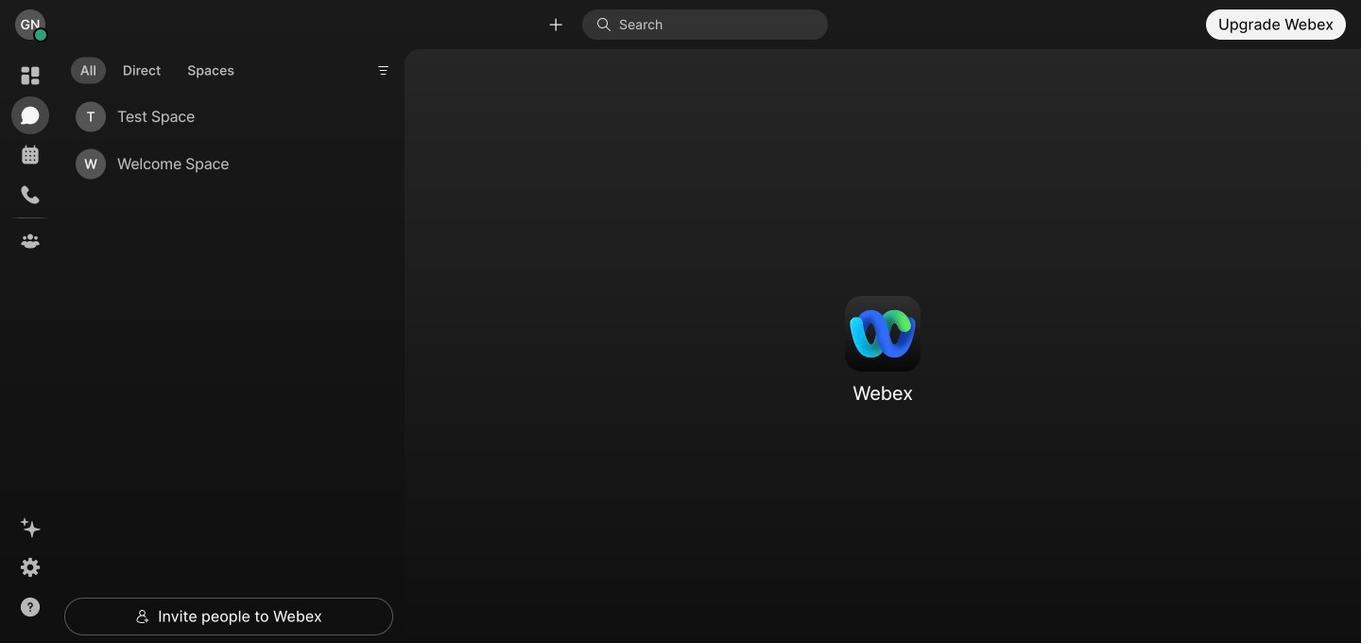 Task type: vqa. For each thing, say whether or not it's contained in the screenshot.
search_18 image
no



Task type: locate. For each thing, give the bounding box(es) containing it.
test space list item
[[68, 93, 378, 141]]

welcome space list item
[[68, 141, 378, 188]]

tab list
[[66, 46, 248, 89]]

webex tab list
[[11, 57, 49, 260]]

navigation
[[0, 49, 61, 643]]



